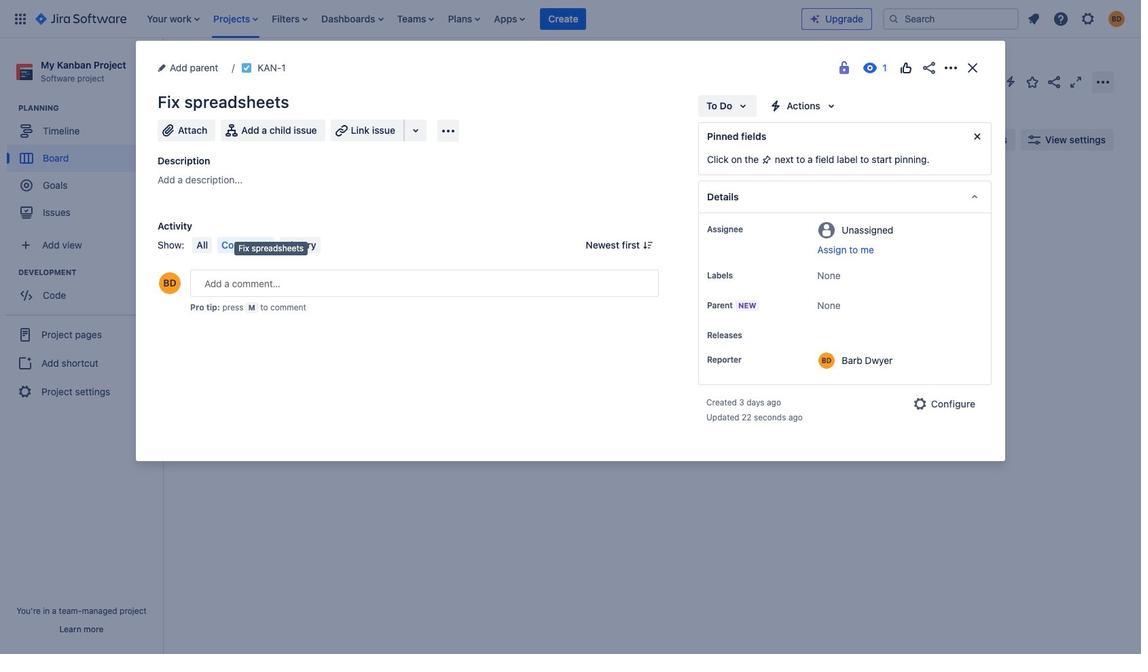 Task type: locate. For each thing, give the bounding box(es) containing it.
1 list item from the left
[[143, 0, 204, 38]]

search image
[[889, 13, 899, 24]]

None search field
[[883, 8, 1019, 30]]

list
[[140, 0, 802, 38], [1022, 6, 1133, 31]]

list item
[[143, 0, 204, 38], [209, 0, 262, 38], [268, 0, 312, 38], [317, 0, 388, 38], [393, 0, 438, 38], [444, 0, 485, 38], [490, 0, 529, 38], [540, 0, 587, 38]]

menu bar
[[190, 237, 323, 253]]

star kan board image
[[1024, 74, 1041, 90]]

enter full screen image
[[1068, 74, 1084, 90]]

add app image
[[440, 123, 457, 139]]

tooltip
[[234, 242, 308, 255]]

0 vertical spatial heading
[[18, 103, 162, 114]]

vote options: no one has voted for this issue yet. image
[[898, 60, 914, 76]]

1 vertical spatial heading
[[18, 267, 162, 278]]

banner
[[0, 0, 1141, 38]]

add people image
[[334, 132, 351, 148]]

Add a comment… field
[[190, 270, 659, 297]]

heading
[[18, 103, 162, 114], [18, 267, 162, 278]]

0 horizontal spatial list
[[140, 0, 802, 38]]

group
[[7, 103, 162, 230], [7, 267, 162, 313], [5, 315, 158, 411]]

1 heading from the top
[[18, 103, 162, 114]]

Search this board text field
[[192, 128, 254, 152]]

details element
[[698, 181, 992, 213]]

actions image
[[943, 60, 959, 76]]

dialog
[[136, 41, 1005, 461]]

task image
[[202, 246, 213, 257]]

2 heading from the top
[[18, 267, 162, 278]]

5 list item from the left
[[393, 0, 438, 38]]

jira software image
[[35, 11, 127, 27], [35, 11, 127, 27]]



Task type: describe. For each thing, give the bounding box(es) containing it.
more information about barb dwyer image
[[819, 353, 835, 369]]

Search field
[[883, 8, 1019, 30]]

2 list item from the left
[[209, 0, 262, 38]]

6 list item from the left
[[444, 0, 485, 38]]

reporter pin to top. only you can see pinned fields. image
[[745, 355, 755, 365]]

1 horizontal spatial list
[[1022, 6, 1133, 31]]

4 list item from the left
[[317, 0, 388, 38]]

8 list item from the left
[[540, 0, 587, 38]]

sidebar element
[[0, 38, 163, 654]]

hide message image
[[969, 128, 986, 145]]

link web pages and more image
[[408, 122, 424, 139]]

1 vertical spatial group
[[7, 267, 162, 313]]

create column image
[[768, 178, 784, 194]]

goal image
[[20, 179, 33, 192]]

primary element
[[8, 0, 802, 38]]

7 list item from the left
[[490, 0, 529, 38]]

0 vertical spatial group
[[7, 103, 162, 230]]

close image
[[965, 60, 981, 76]]

copy link to issue image
[[283, 62, 294, 73]]

3 list item from the left
[[268, 0, 312, 38]]

2 vertical spatial group
[[5, 315, 158, 411]]

task image
[[241, 62, 252, 73]]



Task type: vqa. For each thing, say whether or not it's contained in the screenshot.
heading
yes



